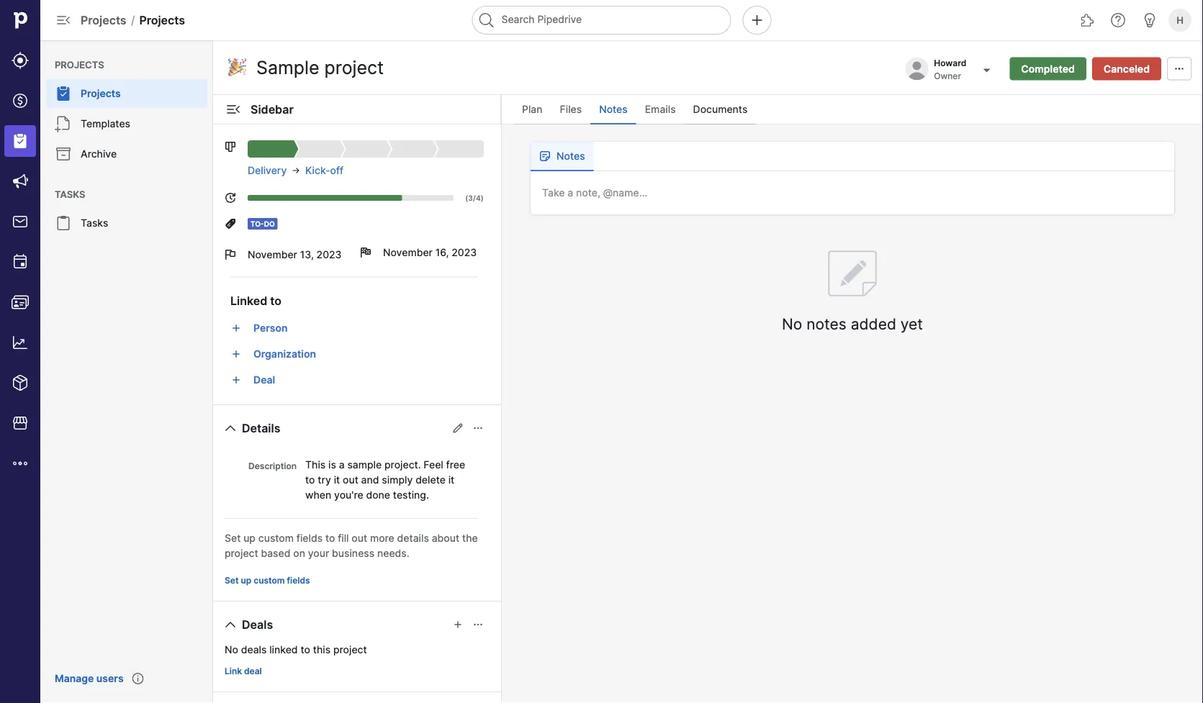 Task type: describe. For each thing, give the bounding box(es) containing it.
menu toggle image
[[55, 12, 72, 29]]

set up custom fields
[[225, 576, 310, 586]]

quick add image
[[749, 12, 766, 29]]

owner
[[934, 71, 961, 81]]

projects / projects
[[81, 13, 185, 27]]

menu containing projects
[[40, 40, 213, 704]]

set up custom fields button
[[219, 572, 316, 590]]

deals button
[[219, 614, 279, 637]]

november for november 16, 2023
[[383, 247, 433, 259]]

note,
[[576, 187, 601, 199]]

delivery
[[248, 165, 287, 177]]

and
[[361, 474, 379, 486]]

canceled button
[[1092, 57, 1162, 80]]

take
[[542, 187, 565, 199]]

notes
[[807, 315, 847, 333]]

this
[[313, 644, 331, 656]]

color undefined image for archive
[[55, 145, 72, 163]]

transfer ownership image
[[978, 62, 995, 79]]

files
[[560, 103, 582, 116]]

no for no notes added yet
[[782, 315, 802, 333]]

completed button
[[1010, 57, 1087, 80]]

added
[[851, 315, 896, 333]]

documents
[[693, 103, 748, 116]]

description
[[248, 461, 297, 472]]

set for set up custom fields to fill out more details about the project based on your business needs.
[[225, 532, 241, 544]]

link deal button
[[219, 663, 268, 681]]

( 3 / 4 )
[[465, 194, 484, 202]]

project inside set up custom fields to fill out more details about the project based on your business needs.
[[225, 547, 258, 560]]

to inside this is a sample project. feel free to try it out and simply delete it when you're done testing.
[[305, 474, 315, 486]]

this is a sample project. feel free to try it out and simply delete it when you're done testing.
[[305, 459, 465, 501]]

color primary image inside details button
[[222, 420, 239, 437]]

@name...
[[603, 187, 648, 199]]

home image
[[9, 9, 31, 31]]

person button
[[248, 317, 484, 340]]

activities image
[[12, 253, 29, 271]]

2 it from the left
[[448, 474, 455, 486]]

custom for set up custom fields to fill out more details about the project based on your business needs.
[[258, 532, 294, 544]]

up for set up custom fields to fill out more details about the project based on your business needs.
[[243, 532, 256, 544]]

color active image for organization
[[230, 349, 242, 360]]

howard
[[934, 58, 967, 68]]

insights image
[[12, 334, 29, 351]]

)
[[481, 194, 484, 202]]

color primary image inside november 16, 2023 button
[[360, 247, 372, 259]]

templates
[[81, 118, 130, 130]]

organization button
[[248, 343, 484, 366]]

products image
[[12, 374, 29, 392]]

november 13, 2023 button
[[225, 238, 349, 271]]

tasks link
[[46, 209, 207, 238]]

deals image
[[12, 92, 29, 109]]

simply
[[382, 474, 413, 486]]

deals
[[242, 618, 273, 632]]

h button
[[1166, 6, 1195, 35]]

howard link
[[934, 58, 969, 68]]

linked to
[[230, 294, 282, 308]]

fields for set up custom fields
[[287, 576, 310, 586]]

leads image
[[12, 52, 29, 69]]

set for set up custom fields
[[225, 576, 239, 586]]

business
[[332, 547, 375, 560]]

to left this
[[301, 644, 310, 656]]

marketplace image
[[12, 415, 29, 432]]

testing.
[[393, 489, 429, 501]]

1 it from the left
[[334, 474, 340, 486]]

details button
[[219, 417, 286, 440]]

h
[[1177, 14, 1184, 26]]

deal
[[244, 666, 262, 677]]

howard owner
[[934, 58, 967, 81]]

a inside this is a sample project. feel free to try it out and simply delete it when you're done testing.
[[339, 459, 345, 471]]

to right the linked
[[270, 294, 282, 308]]

1 horizontal spatial a
[[568, 187, 573, 199]]

is
[[328, 459, 336, 471]]

person
[[253, 322, 288, 334]]

the
[[462, 532, 478, 544]]

users
[[96, 673, 124, 685]]

1 horizontal spatial notes
[[599, 103, 628, 116]]

color primary image inside deals button
[[222, 616, 239, 634]]

color undefined image for projects
[[55, 85, 72, 102]]

linked
[[269, 644, 298, 656]]

details
[[397, 532, 429, 544]]

1 vertical spatial notes
[[557, 150, 585, 162]]

archive
[[81, 148, 117, 160]]

on
[[293, 547, 305, 560]]

out inside this is a sample project. feel free to try it out and simply delete it when you're done testing.
[[343, 474, 358, 486]]

color primary image inside november 13, 2023 button
[[225, 249, 236, 261]]

feel
[[424, 459, 443, 471]]

quick help image
[[1110, 12, 1127, 29]]

empty notes list image
[[823, 243, 882, 303]]

fields for set up custom fields to fill out more details about the project based on your business needs.
[[297, 532, 323, 544]]



Task type: vqa. For each thing, say whether or not it's contained in the screenshot.
"notifications" to the top
no



Task type: locate. For each thing, give the bounding box(es) containing it.
sidebar
[[251, 102, 294, 116]]

projects inside projects link
[[81, 87, 121, 100]]

2023 right 16,
[[452, 247, 477, 259]]

this
[[305, 459, 326, 471]]

up inside button
[[241, 576, 251, 586]]

(
[[465, 194, 468, 202]]

color undefined image inside templates link
[[55, 115, 72, 133]]

project right this
[[333, 644, 367, 656]]

color primary image
[[1171, 63, 1188, 75], [225, 141, 236, 153], [291, 165, 301, 176], [225, 192, 236, 204], [225, 218, 236, 230], [225, 249, 236, 261], [222, 420, 239, 437], [222, 616, 239, 634], [452, 619, 464, 631]]

1 horizontal spatial it
[[448, 474, 455, 486]]

1 vertical spatial set
[[225, 576, 239, 586]]

november 16, 2023 button
[[360, 238, 484, 267]]

16,
[[435, 247, 449, 259]]

linked
[[230, 294, 267, 308]]

completed
[[1021, 63, 1075, 75]]

custom down based
[[254, 576, 285, 586]]

0 horizontal spatial no
[[225, 644, 238, 656]]

2023
[[452, 247, 477, 259], [317, 249, 342, 261]]

2023 for november 13, 2023
[[317, 249, 342, 261]]

manage users button
[[46, 666, 132, 692]]

1 color undefined image from the top
[[55, 145, 72, 163]]

sample
[[347, 459, 382, 471]]

1 horizontal spatial project
[[333, 644, 367, 656]]

1 color undefined image from the top
[[55, 85, 72, 102]]

notes right files
[[599, 103, 628, 116]]

your
[[308, 547, 329, 560]]

🎉  Sample project text field
[[225, 53, 418, 82]]

2 color undefined image from the top
[[55, 115, 72, 133]]

deal
[[253, 374, 275, 386]]

plan
[[522, 103, 543, 116]]

1 horizontal spatial no
[[782, 315, 802, 333]]

when
[[305, 489, 331, 501]]

project.
[[385, 459, 421, 471]]

1 set from the top
[[225, 532, 241, 544]]

based
[[261, 547, 291, 560]]

try
[[318, 474, 331, 486]]

take a note, @name...
[[542, 187, 648, 199]]

november left 16,
[[383, 247, 433, 259]]

link
[[225, 666, 242, 677]]

0 horizontal spatial a
[[339, 459, 345, 471]]

0 horizontal spatial project
[[225, 547, 258, 560]]

it right try
[[334, 474, 340, 486]]

/ right '('
[[473, 194, 476, 202]]

color undefined image for tasks
[[55, 215, 72, 232]]

0 vertical spatial notes
[[599, 103, 628, 116]]

2 color active image from the top
[[230, 374, 242, 386]]

menu item
[[0, 121, 40, 161]]

0 vertical spatial color undefined image
[[55, 85, 72, 102]]

1 vertical spatial tasks
[[81, 217, 108, 229]]

4
[[476, 194, 481, 202]]

0 horizontal spatial /
[[131, 13, 135, 27]]

0 horizontal spatial notes
[[557, 150, 585, 162]]

about
[[432, 532, 459, 544]]

color active image down color active image
[[230, 349, 242, 360]]

a right "is"
[[339, 459, 345, 471]]

1 vertical spatial fields
[[287, 576, 310, 586]]

details
[[242, 421, 280, 435]]

no left notes
[[782, 315, 802, 333]]

link deal
[[225, 666, 262, 677]]

fields down on
[[287, 576, 310, 586]]

needs.
[[377, 547, 410, 560]]

no notes added yet
[[782, 315, 923, 333]]

out inside set up custom fields to fill out more details about the project based on your business needs.
[[352, 532, 367, 544]]

custom for set up custom fields
[[254, 576, 285, 586]]

Search Pipedrive field
[[472, 6, 731, 35]]

1 vertical spatial color undefined image
[[55, 115, 72, 133]]

0 vertical spatial project
[[225, 547, 258, 560]]

up inside set up custom fields to fill out more details about the project based on your business needs.
[[243, 532, 256, 544]]

up
[[243, 532, 256, 544], [241, 576, 251, 586]]

1 vertical spatial /
[[473, 194, 476, 202]]

you're
[[334, 489, 363, 501]]

0 vertical spatial up
[[243, 532, 256, 544]]

color undefined image left archive
[[55, 145, 72, 163]]

set
[[225, 532, 241, 544], [225, 576, 239, 586]]

/ right menu toggle image
[[131, 13, 135, 27]]

out
[[343, 474, 358, 486], [352, 532, 367, 544]]

0 vertical spatial custom
[[258, 532, 294, 544]]

color active image left deal
[[230, 374, 242, 386]]

templates link
[[46, 109, 207, 138]]

color undefined image right deals image
[[55, 85, 72, 102]]

0 vertical spatial color active image
[[230, 349, 242, 360]]

custom inside button
[[254, 576, 285, 586]]

project left based
[[225, 547, 258, 560]]

1 vertical spatial color undefined image
[[55, 215, 72, 232]]

0 vertical spatial color undefined image
[[55, 145, 72, 163]]

2 set from the top
[[225, 576, 239, 586]]

november 16, 2023
[[383, 247, 477, 259]]

0 horizontal spatial it
[[334, 474, 340, 486]]

canceled
[[1104, 63, 1150, 75]]

color active image for deal
[[230, 374, 242, 386]]

3
[[468, 194, 473, 202]]

1 vertical spatial project
[[333, 644, 367, 656]]

up up set up custom fields
[[243, 532, 256, 544]]

projects
[[81, 13, 126, 27], [139, 13, 185, 27], [55, 59, 104, 70], [81, 87, 121, 100]]

0 horizontal spatial november
[[248, 249, 297, 261]]

done
[[366, 489, 390, 501]]

info image
[[132, 673, 144, 685]]

menu
[[0, 0, 40, 704], [40, 40, 213, 704]]

more
[[370, 532, 394, 544]]

projects menu item
[[40, 79, 213, 108]]

november left '13,'
[[248, 249, 297, 261]]

fill
[[338, 532, 349, 544]]

campaigns image
[[12, 173, 29, 190]]

emails
[[645, 103, 676, 116]]

contacts image
[[12, 294, 29, 311]]

1 vertical spatial up
[[241, 576, 251, 586]]

1 vertical spatial a
[[339, 459, 345, 471]]

set up deals button
[[225, 576, 239, 586]]

out up you're
[[343, 474, 358, 486]]

color active image
[[230, 323, 242, 334]]

color undefined image
[[55, 85, 72, 102], [55, 115, 72, 133]]

no for no deals linked to this project
[[225, 644, 238, 656]]

color undefined image inside tasks link
[[55, 215, 72, 232]]

to left try
[[305, 474, 315, 486]]

0 vertical spatial out
[[343, 474, 358, 486]]

1 horizontal spatial november
[[383, 247, 433, 259]]

fields
[[297, 532, 323, 544], [287, 576, 310, 586]]

free
[[446, 459, 465, 471]]

0 vertical spatial set
[[225, 532, 241, 544]]

2023 for november 16, 2023
[[452, 247, 477, 259]]

off
[[330, 165, 344, 177]]

0 vertical spatial /
[[131, 13, 135, 27]]

color primary image
[[225, 101, 242, 118], [539, 151, 551, 162], [360, 247, 372, 259], [452, 423, 464, 434], [472, 423, 484, 434], [472, 619, 484, 631]]

delete
[[416, 474, 446, 486]]

kick-
[[305, 165, 330, 177]]

out right fill on the bottom of the page
[[352, 532, 367, 544]]

sales assistant image
[[1141, 12, 1159, 29]]

no deals linked to this project
[[225, 644, 367, 656]]

more image
[[12, 455, 29, 472]]

set inside set up custom fields to fill out more details about the project based on your business needs.
[[225, 532, 241, 544]]

0 vertical spatial tasks
[[55, 189, 85, 200]]

2023 right '13,'
[[317, 249, 342, 261]]

tasks
[[55, 189, 85, 200], [81, 217, 108, 229]]

manage users
[[55, 673, 124, 685]]

1 vertical spatial out
[[352, 532, 367, 544]]

set up custom fields to fill out more details about the project based on your business needs.
[[225, 532, 478, 560]]

2 color undefined image from the top
[[55, 215, 72, 232]]

deals
[[241, 644, 267, 656]]

november for november 13, 2023
[[248, 249, 297, 261]]

it down free
[[448, 474, 455, 486]]

project
[[225, 547, 258, 560], [333, 644, 367, 656]]

set up custom fields link
[[219, 572, 316, 590]]

organization
[[253, 348, 316, 360]]

1 color active image from the top
[[230, 349, 242, 360]]

deal button
[[248, 369, 484, 392]]

fields up your
[[297, 532, 323, 544]]

color undefined image for templates
[[55, 115, 72, 133]]

yet
[[901, 315, 923, 333]]

color undefined image right sales inbox icon
[[55, 215, 72, 232]]

to inside set up custom fields to fill out more details about the project based on your business needs.
[[325, 532, 335, 544]]

kick-off
[[305, 165, 344, 177]]

color active image
[[230, 349, 242, 360], [230, 374, 242, 386]]

projects link
[[46, 79, 207, 108]]

a right take
[[568, 187, 573, 199]]

color undefined image left templates
[[55, 115, 72, 133]]

up up deals button
[[241, 576, 251, 586]]

1 vertical spatial color active image
[[230, 374, 242, 386]]

0 horizontal spatial 2023
[[317, 249, 342, 261]]

set up set up custom fields
[[225, 532, 241, 544]]

projects image
[[12, 133, 29, 150]]

sales inbox image
[[12, 213, 29, 230]]

0 vertical spatial no
[[782, 315, 802, 333]]

1 vertical spatial no
[[225, 644, 238, 656]]

manage
[[55, 673, 94, 685]]

november 13, 2023
[[248, 249, 342, 261]]

november
[[383, 247, 433, 259], [248, 249, 297, 261]]

1 horizontal spatial 2023
[[452, 247, 477, 259]]

notes up take
[[557, 150, 585, 162]]

up for set up custom fields
[[241, 576, 251, 586]]

0 vertical spatial a
[[568, 187, 573, 199]]

color undefined image inside archive link
[[55, 145, 72, 163]]

set inside button
[[225, 576, 239, 586]]

1 horizontal spatial /
[[473, 194, 476, 202]]

custom inside set up custom fields to fill out more details about the project based on your business needs.
[[258, 532, 294, 544]]

13,
[[300, 249, 314, 261]]

custom up based
[[258, 532, 294, 544]]

color undefined image
[[55, 145, 72, 163], [55, 215, 72, 232]]

color undefined image inside projects link
[[55, 85, 72, 102]]

no
[[782, 315, 802, 333], [225, 644, 238, 656]]

no up link
[[225, 644, 238, 656]]

fields inside set up custom fields button
[[287, 576, 310, 586]]

archive link
[[46, 140, 207, 169]]

0 vertical spatial fields
[[297, 532, 323, 544]]

fields inside set up custom fields to fill out more details about the project based on your business needs.
[[297, 532, 323, 544]]

/
[[131, 13, 135, 27], [473, 194, 476, 202]]

to left fill on the bottom of the page
[[325, 532, 335, 544]]

1 vertical spatial custom
[[254, 576, 285, 586]]



